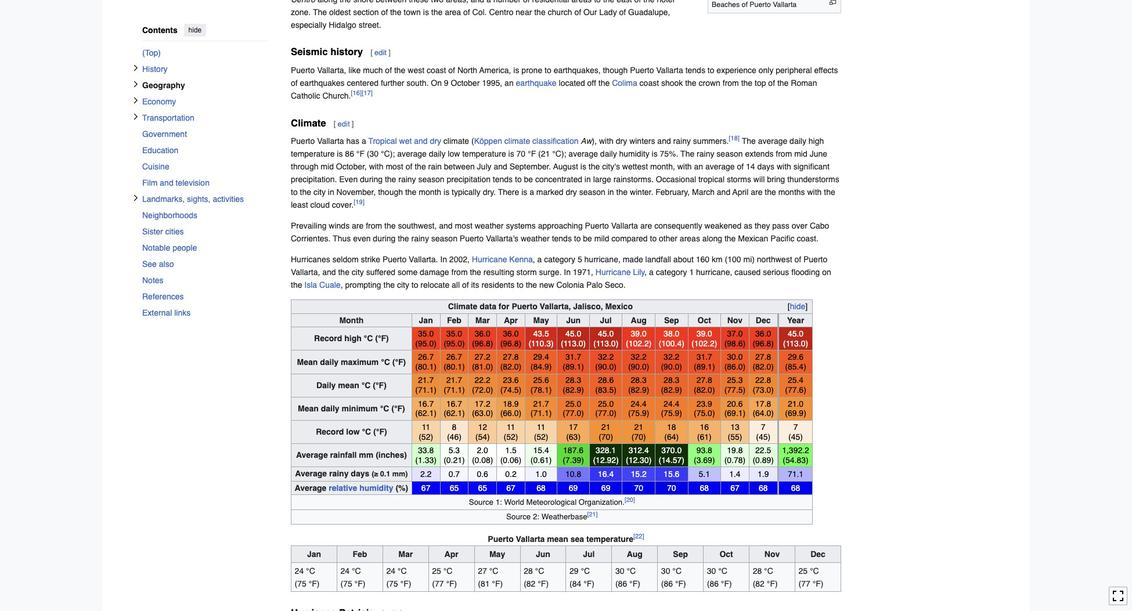 Task type: describe. For each thing, give the bounding box(es) containing it.
5.3 (0.21)
[[444, 446, 465, 465]]

vallarta inside the puerto vallarta has a tropical wet and dry climate ( köppen climate classification aw ), with dry winters and rainy summers. [18]
[[317, 137, 344, 146]]

1 11 (52) from the left
[[419, 423, 433, 442]]

1 vertical spatial weather
[[521, 234, 550, 244]]

and right wet on the left of page
[[414, 137, 428, 146]]

the up oldest
[[340, 0, 351, 4]]

be inside prevailing winds are from the southwest, and most weather systems approaching puerto vallarta are consequently weakened as they pass over cabo corrientes. thus even during the rainy season puerto vallarta's weather tends to be mild compared to other areas along the mexican pacific coast.
[[583, 234, 593, 244]]

prevailing winds are from the southwest, and most weather systems approaching puerto vallarta are consequently weakened as they pass over cabo corrientes. thus even during the rainy season puerto vallarta's weather tends to be mild compared to other areas along the mexican pacific coast.
[[291, 222, 830, 244]]

1 (82 °f) from the left
[[524, 580, 549, 589]]

is right month at the top of page
[[444, 188, 450, 197]]

1 horizontal spatial mar
[[476, 316, 490, 325]]

of right the all
[[462, 281, 469, 290]]

to down the some
[[412, 281, 419, 290]]

of up '9'
[[449, 66, 455, 75]]

average down wet on the left of page
[[397, 150, 427, 159]]

1 horizontal spatial (71.1)
[[444, 386, 465, 395]]

0 horizontal spatial weather
[[475, 222, 504, 231]]

and up 75%.
[[658, 137, 671, 146]]

1 horizontal spatial 21.7 (71.1)
[[444, 376, 465, 395]]

geography
[[142, 80, 185, 90]]

4 68 from the left
[[792, 484, 801, 493]]

0 horizontal spatial jan
[[307, 550, 321, 559]]

1 24 °c (75 °f) from the left
[[295, 567, 320, 589]]

south.
[[407, 79, 429, 88]]

2 28.3 (82.9) from the left
[[629, 376, 650, 395]]

1 25.0 (77.0) from the left
[[563, 399, 584, 418]]

average up tropical
[[706, 162, 735, 172]]

2 70 from the left
[[667, 484, 677, 493]]

13
[[731, 423, 740, 432]]

25.4 (77.6)
[[786, 376, 807, 395]]

2 (45) from the left
[[789, 433, 803, 442]]

rainy down summers.
[[697, 150, 715, 159]]

of left the col.
[[464, 7, 470, 17]]

record high °c (°f)
[[314, 334, 389, 344]]

1 (102.2) from the left
[[626, 339, 652, 348]]

to left other
[[650, 234, 657, 244]]

see also
[[142, 259, 174, 269]]

rainy down wet on the left of page
[[399, 175, 416, 184]]

(°f) for record high °c (°f)
[[375, 334, 389, 344]]

2 11 from the left
[[507, 423, 515, 432]]

from inside the average daily high temperature is 86 °f (30 °c); average daily low temperature is 70 °f (21 °c); average daily humidity is 75%. the rainy season extends from mid june through mid october, with most of the rain between july and september. august is the city's wettest month, with an average of 14 days with significant precipitation. even during the rainy season precipitation tends to be concentrated in large rainstorms. occasional tropical storms will bring thunderstorms to the city in november, though the month is typically dry. there is a marked dry season in the winter. february, march and april are the months with the least cloud cover.
[[776, 150, 793, 159]]

areas inside along the shore between these two areas, and a number of residential areas to the east of the hotel zone. the oldest section of the town is the area of col. centro near the church of our lady of guadalupe, especially hidalgo street.
[[572, 0, 592, 4]]

the left crown
[[686, 79, 697, 88]]

(78.1)
[[531, 386, 552, 395]]

television
[[176, 178, 210, 187]]

of inside , a category 5 hurricane, made landfall about 160 km (100 mi) northwest of puerto vallarta, and the city suffered some damage from the resulting storm surge. in 1971,
[[795, 255, 802, 265]]

and inside along the shore between these two areas, and a number of residential areas to the east of the hotel zone. the oldest section of the town is the area of col. centro near the church of our lady of guadalupe, especially hidalgo street.
[[471, 0, 485, 4]]

of up near
[[523, 0, 530, 4]]

with up occasional
[[678, 162, 692, 172]]

to right prone
[[545, 66, 552, 75]]

1 (77.0) from the left
[[563, 409, 584, 418]]

compared
[[612, 234, 648, 244]]

1.0
[[536, 470, 547, 479]]

19.8
[[728, 446, 743, 455]]

22.5 (0.89)
[[753, 446, 774, 465]]

18.9 (66.0)
[[501, 399, 522, 418]]

1 horizontal spatial 27.8 (82.0)
[[694, 376, 715, 395]]

33.8 (1.33)
[[416, 446, 437, 465]]

precipitation.
[[291, 175, 337, 184]]

0 vertical spatial sep
[[665, 316, 679, 325]]

of right east
[[635, 0, 641, 4]]

2 (82.9) from the left
[[629, 386, 650, 395]]

[20] link
[[625, 497, 635, 504]]

27.2 (81.0)
[[472, 353, 494, 372]]

landfall
[[646, 255, 672, 265]]

tends inside the average daily high temperature is 86 °f (30 °c); average daily low temperature is 70 °f (21 °c); average daily humidity is 75%. the rainy season extends from mid june through mid october, with most of the rain between july and september. august is the city's wettest month, with an average of 14 days with significant precipitation. even during the rainy season precipitation tends to be concentrated in large rainstorms. occasional tropical storms will bring thunderstorms to the city in november, though the month is typically dry. there is a marked dry season in the winter. february, march and april are the months with the least cloud cover.
[[493, 175, 513, 184]]

] for seismic history
[[389, 48, 391, 57]]

3 (75 °f) from the left
[[387, 580, 412, 589]]

(69.1)
[[725, 409, 746, 418]]

north
[[458, 66, 478, 75]]

(°f) right maximum
[[393, 358, 406, 367]]

2 (89.1) from the left
[[694, 363, 715, 372]]

0 horizontal spatial apr
[[445, 550, 459, 559]]

0 horizontal spatial (82.0)
[[501, 363, 522, 372]]

[ for climate
[[334, 119, 336, 128]]

to inside along the shore between these two areas, and a number of residential areas to the east of the hotel zone. the oldest section of the town is the area of col. centro near the church of our lady of guadalupe, especially hidalgo street.
[[594, 0, 601, 4]]

to up least
[[291, 188, 298, 197]]

1 30 °c from the left
[[616, 567, 636, 576]]

0.7
[[449, 470, 460, 479]]

to down storm
[[517, 281, 524, 290]]

2 horizontal spatial (82.0)
[[753, 363, 774, 372]]

along inside along the shore between these two areas, and a number of residential areas to the east of the hotel zone. the oldest section of the town is the area of col. centro near the church of our lady of guadalupe, especially hidalgo street.
[[318, 0, 338, 4]]

puerto right the beaches
[[750, 0, 771, 9]]

earthquakes,
[[554, 66, 601, 75]]

contents
[[142, 26, 178, 35]]

(81.0)
[[472, 363, 494, 372]]

though inside the average daily high temperature is 86 °f (30 °c); average daily low temperature is 70 °f (21 °c); average daily humidity is 75%. the rainy season extends from mid june through mid october, with most of the rain between july and september. august is the city's wettest month, with an average of 14 days with significant precipitation. even during the rainy season precipitation tends to be concentrated in large rainstorms. occasional tropical storms will bring thunderstorms to the city in november, though the month is typically dry. there is a marked dry season in the winter. february, march and april are the months with the least cloud cover.
[[378, 188, 403, 197]]

0 horizontal spatial 21.7 (71.1)
[[416, 376, 437, 395]]

vallarta inside puerto vallarta, like much of the west coast of north america, is prone to earthquakes, though puerto vallarta tends to experience only peripheral effects of earthquakes centered further south. on 9 october 1995, an
[[657, 66, 684, 75]]

1 horizontal spatial are
[[641, 222, 653, 231]]

] for climate
[[352, 119, 354, 128]]

and up landmarks,
[[160, 178, 174, 187]]

the left month at the top of page
[[405, 188, 417, 197]]

is right august
[[581, 162, 587, 172]]

education
[[142, 146, 179, 155]]

0 horizontal spatial days
[[351, 469, 370, 479]]

seco.
[[605, 281, 626, 290]]

notable people link
[[142, 240, 268, 256]]

with inside the puerto vallarta has a tropical wet and dry climate ( köppen climate classification aw ), with dry winters and rainy summers. [18]
[[600, 137, 614, 146]]

approaching
[[538, 222, 583, 231]]

0 horizontal spatial 21.7
[[418, 376, 434, 385]]

puerto down seismic at the top
[[291, 66, 315, 75]]

[19] link
[[354, 199, 365, 207]]

(61)
[[698, 433, 712, 442]]

(%)
[[396, 484, 409, 493]]

1 (89.1) from the left
[[563, 363, 584, 372]]

the inside , a category 1 hurricane, caused serious flooding on the
[[291, 281, 302, 290]]

the up lady
[[603, 0, 615, 4]]

city inside the average daily high temperature is 86 °f (30 °c); average daily low temperature is 70 °f (21 °c); average daily humidity is 75%. the rainy season extends from mid june through mid october, with most of the rain between july and september. august is the city's wettest month, with an average of 14 days with significant precipitation. even during the rainy season precipitation tends to be concentrated in large rainstorms. occasional tropical storms will bring thunderstorms to the city in november, though the month is typically dry. there is a marked dry season in the winter. february, march and april are the months with the least cloud cover.
[[314, 188, 326, 197]]

0 horizontal spatial dry
[[430, 137, 441, 146]]

source for source 2: weatherbase
[[507, 513, 531, 522]]

references link
[[142, 288, 268, 305]]

to up there
[[515, 175, 522, 184]]

x small image for geography
[[132, 80, 139, 87]]

2 11 (52) from the left
[[504, 423, 518, 442]]

of up catholic
[[291, 79, 298, 88]]

sister
[[142, 227, 163, 236]]

seldom
[[333, 255, 359, 265]]

the up large
[[589, 162, 600, 172]]

and inside prevailing winds are from the southwest, and most weather systems approaching puerto vallarta are consequently weakened as they pass over cabo corrientes. thus even during the rainy season puerto vallarta's weather tends to be mild compared to other areas along the mexican pacific coast.
[[439, 222, 453, 231]]

1 25 °c from the left
[[432, 567, 453, 576]]

3 (52) from the left
[[534, 433, 549, 442]]

activities
[[213, 194, 244, 204]]

external links link
[[142, 305, 268, 321]]

1 68 from the left
[[537, 484, 546, 493]]

1 (45) from the left
[[757, 433, 771, 442]]

between inside along the shore between these two areas, and a number of residential areas to the east of the hotel zone. the oldest section of the town is the area of col. centro near the church of our lady of guadalupe, especially hidalgo street.
[[376, 0, 407, 4]]

23.9 (75.0)
[[694, 399, 715, 418]]

1 24.4 from the left
[[631, 399, 647, 409]]

number
[[494, 0, 521, 4]]

2 (113.0) from the left
[[594, 339, 619, 348]]

1 (80.1) from the left
[[416, 363, 437, 372]]

to up 5
[[574, 234, 581, 244]]

1 65 from the left
[[450, 484, 459, 493]]

daily down daily at the left bottom
[[321, 404, 340, 414]]

of down east
[[620, 7, 626, 17]]

the down rainstorms.
[[617, 188, 628, 197]]

puerto inside , a category 5 hurricane, made landfall about 160 km (100 mi) northwest of puerto vallarta, and the city suffered some damage from the resulting storm surge. in 1971,
[[804, 255, 828, 265]]

3 28.3 from the left
[[664, 376, 680, 385]]

17 (63)
[[567, 423, 581, 442]]

between inside the average daily high temperature is 86 °f (30 °c); average daily low temperature is 70 °f (21 °c); average daily humidity is 75%. the rainy season extends from mid june through mid october, with most of the rain between july and september. august is the city's wettest month, with an average of 14 days with significant precipitation. even during the rainy season precipitation tends to be concentrated in large rainstorms. occasional tropical storms will bring thunderstorms to the city in november, though the month is typically dry. there is a marked dry season in the winter. february, march and april are the months with the least cloud cover.
[[444, 162, 475, 172]]

puerto up colima
[[630, 66, 654, 75]]

rainy up relative
[[329, 469, 349, 479]]

the left rain
[[415, 162, 426, 172]]

to up crown
[[708, 66, 715, 75]]

daily up significant on the top right of page
[[790, 137, 807, 146]]

the down thunderstorms
[[825, 188, 836, 197]]

1 35.0 from the left
[[418, 329, 434, 339]]

film and television
[[142, 178, 210, 187]]

0.2
[[506, 470, 517, 479]]

1 vertical spatial may
[[490, 550, 506, 559]]

vallarta, inside puerto vallarta, like much of the west coast of north america, is prone to earthquakes, though puerto vallarta tends to experience only peripheral effects of earthquakes centered further south. on 9 october 1995, an
[[317, 66, 347, 75]]

the for the
[[681, 150, 695, 159]]

°c right maximum
[[381, 358, 390, 367]]

earthquake link
[[516, 79, 557, 88]]

the down two
[[432, 7, 443, 17]]

2 (77.0) from the left
[[596, 409, 617, 418]]

of left 14
[[737, 162, 744, 172]]

2 28 °c from the left
[[753, 567, 774, 576]]

1 67 from the left
[[422, 484, 431, 493]]

hurricanes
[[291, 255, 330, 265]]

over
[[792, 222, 808, 231]]

1 30 °c (86 °f) from the left
[[616, 567, 641, 589]]

the up least
[[300, 188, 311, 197]]

2 (102.2) from the left
[[692, 339, 718, 348]]

church
[[548, 7, 573, 17]]

0 horizontal spatial 27.8 (82.0)
[[501, 353, 522, 372]]

the down weakened
[[725, 234, 736, 244]]

1 horizontal spatial hurricane
[[596, 268, 631, 277]]

0 vertical spatial mid
[[795, 150, 808, 159]]

1 horizontal spatial (82.0)
[[694, 386, 715, 395]]

8
[[452, 423, 457, 432]]

1 vertical spatial mid
[[321, 162, 334, 172]]

daily up city's
[[601, 150, 617, 159]]

12
[[478, 423, 487, 432]]

the left town
[[390, 7, 402, 17]]

3 (113.0) from the left
[[784, 339, 809, 348]]

(°f) for record low °c (°f)
[[374, 428, 387, 437]]

(top)
[[142, 48, 161, 57]]

mean for mean daily minimum °c (°f)
[[298, 404, 319, 414]]

days inside the average daily high temperature is 86 °f (30 °c); average daily low temperature is 70 °f (21 °c); average daily humidity is 75%. the rainy season extends from mid june through mid october, with most of the rain between july and september. august is the city's wettest month, with an average of 14 days with significant precipitation. even during the rainy season precipitation tends to be concentrated in large rainstorms. occasional tropical storms will bring thunderstorms to the city in november, though the month is typically dry. there is a marked dry season in the winter. february, march and april are the months with the least cloud cover.
[[758, 162, 775, 172]]

1 vertical spatial low
[[346, 428, 360, 437]]

the down suffered
[[384, 281, 395, 290]]

vallarta.
[[409, 255, 438, 265]]

37.0
[[728, 329, 743, 339]]

1 horizontal spatial jan
[[419, 316, 433, 325]]

col.
[[473, 7, 487, 17]]

1 (90.0) from the left
[[596, 363, 617, 372]]

centered
[[347, 79, 379, 88]]

colonia
[[557, 281, 584, 290]]

[20]
[[625, 497, 635, 504]]

0 vertical spatial may
[[534, 316, 549, 325]]

x small image for transportation
[[132, 113, 139, 120]]

2 32.2 (90.0) from the left
[[629, 353, 650, 372]]

1 horizontal spatial apr
[[504, 316, 518, 325]]

of down wet on the left of page
[[406, 162, 413, 172]]

2 horizontal spatial 21.7 (71.1)
[[531, 399, 552, 418]]

the down storm
[[526, 281, 537, 290]]

3 11 (52) from the left
[[534, 423, 549, 442]]

1 vertical spatial oct
[[720, 550, 734, 559]]

systems
[[506, 222, 536, 231]]

the down (30 °c);
[[385, 175, 396, 184]]

370.0 (14.57)
[[659, 446, 685, 465]]

1 horizontal spatial nov
[[765, 550, 780, 559]]

world
[[505, 499, 525, 507]]

1 horizontal spatial 21.7
[[447, 376, 462, 385]]

pacific
[[771, 234, 795, 244]]

the left southwest,
[[385, 222, 396, 231]]

2 horizontal spatial 27.8
[[756, 353, 772, 362]]

the left top
[[742, 79, 753, 88]]

the down peripheral
[[778, 79, 789, 88]]

the up guadalupe,
[[644, 0, 655, 4]]

of up the further
[[385, 66, 392, 75]]

and left april
[[717, 188, 731, 197]]

0 horizontal spatial dec
[[756, 316, 771, 325]]

0 horizontal spatial 27.8
[[503, 353, 519, 362]]

2 horizontal spatial 27.8 (82.0)
[[753, 353, 774, 372]]

2 (82 °f) from the left
[[753, 580, 778, 589]]

(14.57)
[[659, 456, 685, 465]]

(°f) right minimum
[[392, 404, 405, 414]]

are inside the average daily high temperature is 86 °f (30 °c); average daily low temperature is 70 °f (21 °c); average daily humidity is 75%. the rainy season extends from mid june through mid october, with most of the rain between july and september. august is the city's wettest month, with an average of 14 days with significant precipitation. even during the rainy season precipitation tends to be concentrated in large rainstorms. occasional tropical storms will bring thunderstorms to the city in november, though the month is typically dry. there is a marked dry season in the winter. february, march and april are the months with the least cloud cover.
[[751, 188, 763, 197]]

the down southwest,
[[398, 234, 409, 244]]

2 39.0 from the left
[[697, 329, 713, 339]]

with up bring on the top right
[[777, 162, 792, 172]]

°c right minimum
[[380, 404, 389, 414]]

category for 1
[[656, 268, 688, 277]]

concentrated
[[536, 175, 583, 184]]

3 68 from the left
[[759, 484, 768, 493]]

dry inside the average daily high temperature is 86 °f (30 °c); average daily low temperature is 70 °f (21 °c); average daily humidity is 75%. the rainy season extends from mid june through mid october, with most of the rain between july and september. august is the city's wettest month, with an average of 14 days with significant precipitation. even during the rainy season precipitation tends to be concentrated in large rainstorms. occasional tropical storms will bring thunderstorms to the city in november, though the month is typically dry. there is a marked dry season in the winter. february, march and april are the months with the least cloud cover.
[[566, 188, 577, 197]]

record low °c (°f)
[[316, 428, 387, 437]]

2 36.0 from the left
[[503, 329, 519, 339]]

temperature for puerto vallarta mean sea temperature [22]
[[587, 535, 634, 544]]

thunderstorms
[[788, 175, 840, 184]]

the right 'off'
[[599, 79, 610, 88]]

2 horizontal spatial in
[[608, 188, 614, 197]]

is inside along the shore between these two areas, and a number of residential areas to the east of the hotel zone. the oldest section of the town is the area of col. centro near the church of our lady of guadalupe, especially hidalgo street.
[[423, 7, 429, 17]]

1 vertical spatial the
[[742, 137, 756, 146]]

lily
[[633, 268, 645, 277]]

2 (86 °f) from the left
[[662, 580, 687, 589]]

1 horizontal spatial dec
[[811, 550, 826, 559]]

2 horizontal spatial (71.1)
[[531, 409, 552, 418]]

[17]
[[362, 89, 373, 97]]

18 (64)
[[665, 423, 679, 442]]

2 climate from the left
[[505, 137, 531, 146]]

the inside puerto vallarta, like much of the west coast of north america, is prone to earthquakes, though puerto vallarta tends to experience only peripheral effects of earthquakes centered further south. on 9 october 1995, an
[[394, 66, 406, 75]]

1 vertical spatial humidity
[[360, 484, 394, 493]]

1.4
[[730, 470, 741, 479]]

tends inside puerto vallarta, like much of the west coast of north america, is prone to earthquakes, though puerto vallarta tends to experience only peripheral effects of earthquakes centered further south. on 9 october 1995, an
[[686, 66, 706, 75]]

x small image for landmarks, sights, activities
[[132, 194, 139, 201]]

landmarks, sights, activities
[[142, 194, 244, 204]]

the down residential
[[535, 7, 546, 17]]

2 25 °c (77 °f) from the left
[[799, 567, 824, 589]]

category for 5
[[545, 255, 576, 265]]

2 65 from the left
[[478, 484, 487, 493]]

3 36.0 from the left
[[756, 329, 772, 339]]

0 horizontal spatial oct
[[698, 316, 712, 325]]

transportation
[[142, 113, 194, 122]]

2 (75.9) from the left
[[661, 409, 683, 418]]

top
[[755, 79, 767, 88]]

2 39.0 (102.2) from the left
[[692, 329, 718, 348]]

of right the beaches
[[742, 0, 748, 9]]

1.5
[[506, 446, 517, 455]]

the down bring on the top right
[[765, 188, 777, 197]]

2 24.4 (75.9) from the left
[[661, 399, 683, 418]]

the down "seldom"
[[338, 268, 350, 277]]

2002,
[[450, 255, 470, 265]]

x small image for economy
[[132, 97, 139, 104]]

marked
[[537, 188, 564, 197]]

will
[[754, 175, 765, 184]]

3 28.3 (82.9) from the left
[[661, 376, 683, 395]]

0 horizontal spatial are
[[352, 222, 364, 231]]

1 26.7 (80.1) from the left
[[416, 353, 437, 372]]

0 horizontal spatial nov
[[728, 316, 743, 325]]

the up its
[[470, 268, 482, 277]]

serious
[[764, 268, 790, 277]]

earthquake
[[516, 79, 557, 88]]

season up month at the top of page
[[419, 175, 445, 184]]

street.
[[359, 20, 381, 30]]

1 vertical spatial aug
[[627, 550, 643, 559]]

1 7 from the left
[[762, 423, 766, 432]]

relative
[[329, 484, 357, 493]]

1 25.0 from the left
[[566, 399, 582, 409]]

a inside along the shore between these two areas, and a number of residential areas to the east of the hotel zone. the oldest section of the town is the area of col. centro near the church of our lady of guadalupe, especially hidalgo street.
[[487, 0, 491, 4]]

along inside prevailing winds are from the southwest, and most weather systems approaching puerto vallarta are consequently weakened as they pass over cabo corrientes. thus even during the rainy season puerto vallarta's weather tends to be mild compared to other areas along the mexican pacific coast.
[[703, 234, 723, 244]]

1 11 from the left
[[422, 423, 430, 432]]

22.8 (73.0)
[[753, 376, 774, 395]]

1 horizontal spatial feb
[[447, 316, 462, 325]]

1 vertical spatial mar
[[399, 550, 413, 559]]

2 horizontal spatial dry
[[616, 137, 628, 146]]

, for 5
[[533, 255, 535, 265]]

2 (77 °f) from the left
[[799, 580, 824, 589]]

2 horizontal spatial city
[[397, 281, 410, 290]]

daily up rain
[[429, 150, 446, 159]]

rainy inside the puerto vallarta has a tropical wet and dry climate ( köppen climate classification aw ), with dry winters and rainy summers. [18]
[[674, 137, 691, 146]]

1 45.0 (113.0) from the left
[[561, 329, 586, 348]]

is left 86 °f
[[337, 150, 343, 159]]

28.6 (83.5)
[[596, 376, 617, 395]]

2 36.0 (96.8) from the left
[[501, 329, 522, 348]]

season down large
[[580, 188, 606, 197]]

1 horizontal spatial jun
[[567, 316, 581, 325]]

season down [18] on the right
[[717, 150, 743, 159]]

1 39.0 (102.2) from the left
[[626, 329, 652, 348]]

average up extends
[[759, 137, 788, 146]]

geography link
[[142, 77, 277, 93]]

1 (95.0) from the left
[[416, 339, 437, 348]]

27 °c (81 °f)
[[478, 567, 503, 589]]

puerto right for
[[512, 302, 538, 312]]

coast inside puerto vallarta, like much of the west coast of north america, is prone to earthquakes, though puerto vallarta tends to experience only peripheral effects of earthquakes centered further south. on 9 october 1995, an
[[427, 66, 446, 75]]

organization.
[[579, 499, 625, 507]]

70 °f
[[517, 150, 536, 159]]

2 30 °c (86 °f) from the left
[[662, 567, 687, 589]]

[ for seismic history
[[371, 48, 373, 57]]

1 31.7 from the left
[[566, 353, 582, 362]]

average down "aw"
[[569, 150, 598, 159]]

1 25 °c (77 °f) from the left
[[432, 567, 457, 589]]

mean inside "puerto vallarta mean sea temperature [22]"
[[547, 535, 569, 544]]

2 7 from the left
[[794, 423, 798, 432]]

from inside coast shook the crown from the top of the roman catholic church.
[[723, 79, 739, 88]]

(110.3)
[[529, 339, 554, 348]]

2 45.0 from the left
[[598, 329, 614, 339]]

1 horizontal spatial 27.8
[[697, 376, 713, 385]]

2 (80.1) from the left
[[444, 363, 465, 372]]

0 horizontal spatial in
[[328, 188, 334, 197]]

3 45.0 from the left
[[788, 329, 804, 339]]

2 32.2 from the left
[[631, 353, 647, 362]]

(81 °f)
[[478, 580, 503, 589]]

2 horizontal spatial 21.7
[[534, 399, 549, 409]]

of left our
[[575, 7, 582, 17]]

29.4
[[534, 353, 549, 362]]

2 24 °c (75 °f) from the left
[[341, 567, 366, 589]]

puerto up mild at the top right of page
[[585, 222, 609, 231]]

38.0 (100.4)
[[659, 329, 685, 348]]

(72.0)
[[472, 386, 494, 395]]

is left 75%.
[[652, 150, 658, 159]]

1 vertical spatial feb
[[353, 550, 367, 559]]

is right there
[[522, 188, 528, 197]]

puerto up the some
[[383, 255, 407, 265]]

1 21 from the left
[[602, 423, 611, 432]]

(75.0)
[[694, 409, 715, 418]]



Task type: vqa. For each thing, say whether or not it's contained in the screenshot.


Task type: locate. For each thing, give the bounding box(es) containing it.
jun down "puerto vallarta mean sea temperature [22]"
[[536, 550, 551, 559]]

2 28.3 from the left
[[631, 376, 647, 385]]

0 horizontal spatial temperature
[[291, 150, 335, 159]]

21
[[602, 423, 611, 432], [635, 423, 644, 432]]

1 16.7 (62.1) from the left
[[416, 399, 437, 418]]

0 horizontal spatial category
[[545, 255, 576, 265]]

0 horizontal spatial 31.7 (89.1)
[[563, 353, 584, 372]]

and right july on the left
[[494, 162, 508, 172]]

0 horizontal spatial 30 °c
[[616, 567, 636, 576]]

45.0
[[566, 329, 582, 339], [598, 329, 614, 339], [788, 329, 804, 339]]

2 25.0 (77.0) from the left
[[596, 399, 617, 418]]

coast.
[[797, 234, 819, 244]]

city up cloud on the top of page
[[314, 188, 326, 197]]

from inside , a category 5 hurricane, made landfall about 160 km (100 mi) northwest of puerto vallarta, and the city suffered some damage from the resulting storm surge. in 1971,
[[452, 268, 468, 277]]

0 vertical spatial edit link
[[375, 48, 387, 57]]

2.0
[[477, 446, 489, 455]]

3 30 °c (86 °f) from the left
[[707, 567, 732, 589]]

neighborhoods link
[[142, 207, 268, 223]]

16 (61)
[[698, 423, 712, 442]]

25.0 up 17
[[566, 399, 582, 409]]

),
[[592, 137, 597, 146]]

puerto vallarta, like much of the west coast of north america, is prone to earthquakes, though puerto vallarta tends to experience only peripheral effects of earthquakes centered further south. on 9 october 1995, an
[[291, 66, 839, 88]]

classification
[[533, 137, 579, 146]]

, for 1
[[645, 268, 647, 277]]

1 horizontal spatial 25 °c (77 °f)
[[799, 567, 824, 589]]

25.3
[[728, 376, 743, 385]]

category
[[545, 255, 576, 265], [656, 268, 688, 277]]

1 climate from the left
[[444, 137, 469, 146]]

1 horizontal spatial 32.2 (90.0)
[[629, 353, 650, 372]]

27.8 up 23.9
[[697, 376, 713, 385]]

0 horizontal spatial 28.3
[[566, 376, 582, 385]]

(
[[472, 137, 474, 146]]

36.0 (96.8) left 43.5 (110.3)
[[501, 329, 522, 348]]

1 horizontal spatial (96.8)
[[501, 339, 522, 348]]

0 horizontal spatial 35.0
[[418, 329, 434, 339]]

(86.0)
[[725, 363, 746, 372]]

1 (86 °f) from the left
[[616, 580, 641, 589]]

45.0 (113.0)
[[561, 329, 586, 348], [594, 329, 619, 348], [784, 329, 809, 348]]

rainy inside prevailing winds are from the southwest, and most weather systems approaching puerto vallarta are consequently weakened as they pass over cabo corrientes. thus even during the rainy season puerto vallarta's weather tends to be mild compared to other areas along the mexican pacific coast.
[[412, 234, 429, 244]]

temperature inside "puerto vallarta mean sea temperature [22]"
[[587, 535, 634, 544]]

2 31.7 from the left
[[697, 353, 713, 362]]

(75.9) up '312.4'
[[629, 409, 650, 418]]

the inside along the shore between these two areas, and a number of residential areas to the east of the hotel zone. the oldest section of the town is the area of col. centro near the church of our lady of guadalupe, especially hidalgo street.
[[313, 7, 327, 17]]

39.0 left 37.0
[[697, 329, 713, 339]]

1 32.2 from the left
[[598, 353, 614, 362]]

68 down 71.1
[[792, 484, 801, 493]]

28.3 (82.9) right 25.6 (78.1)
[[563, 376, 584, 395]]

of inside coast shook the crown from the top of the roman catholic church.
[[769, 79, 776, 88]]

0 horizontal spatial feb
[[353, 550, 367, 559]]

1 horizontal spatial jul
[[600, 316, 612, 325]]

to up our
[[594, 0, 601, 4]]

(52) up "1.5"
[[504, 433, 518, 442]]

0 horizontal spatial jun
[[536, 550, 551, 559]]

0 horizontal spatial 21
[[602, 423, 611, 432]]

0 vertical spatial mean
[[297, 358, 318, 367]]

1 28 °c from the left
[[524, 567, 545, 576]]

x small image
[[132, 64, 139, 71], [132, 80, 139, 87], [132, 113, 139, 120]]

45.0 down year
[[788, 329, 804, 339]]

328.1 (12.92)
[[593, 446, 619, 465]]

1 horizontal spatial 32.2
[[631, 353, 647, 362]]

(73.0)
[[753, 386, 774, 395]]

(12.92)
[[593, 456, 619, 465]]

about
[[674, 255, 694, 265]]

0 horizontal spatial climate
[[444, 137, 469, 146]]

coast inside coast shook the crown from the top of the roman catholic church.
[[640, 79, 659, 88]]

city down the some
[[397, 281, 410, 290]]

0 vertical spatial jun
[[567, 316, 581, 325]]

of right section
[[381, 7, 388, 17]]

0 vertical spatial category
[[545, 255, 576, 265]]

flooding
[[792, 268, 820, 277]]

1 16.7 from the left
[[418, 399, 434, 409]]

31.7 (89.1) left 30.0 (86.0)
[[694, 353, 715, 372]]

2 vertical spatial vallarta,
[[540, 302, 571, 312]]

during inside the average daily high temperature is 86 °f (30 °c); average daily low temperature is 70 °f (21 °c); average daily humidity is 75%. the rainy season extends from mid june through mid october, with most of the rain between july and september. august is the city's wettest month, with an average of 14 days with significant precipitation. even during the rainy season precipitation tends to be concentrated in large rainstorms. occasional tropical storms will bring thunderstorms to the city in november, though the month is typically dry. there is a marked dry season in the winter. february, march and april are the months with the least cloud cover.
[[360, 175, 383, 184]]

0 vertical spatial ,
[[533, 255, 535, 265]]

25.0 down (83.5)
[[598, 399, 614, 409]]

(86 °f)
[[616, 580, 641, 589], [662, 580, 687, 589], [707, 580, 732, 589]]

0 horizontal spatial 35.0 (95.0)
[[416, 329, 437, 348]]

hurricane, inside , a category 5 hurricane, made landfall about 160 km (100 mi) northwest of puerto vallarta, and the city suffered some damage from the resulting storm surge. in 1971,
[[585, 255, 621, 265]]

3 45.0 (113.0) from the left
[[784, 329, 809, 348]]

°c for mean
[[362, 381, 371, 390]]

palo
[[587, 281, 603, 290]]

fullscreen image
[[1113, 591, 1125, 603]]

1 horizontal spatial tends
[[552, 234, 572, 244]]

during inside prevailing winds are from the southwest, and most weather systems approaching puerto vallarta are consequently weakened as they pass over cabo corrientes. thus even during the rainy season puerto vallarta's weather tends to be mild compared to other areas along the mexican pacific coast.
[[373, 234, 396, 244]]

climate down isla cuale , prompting the city to relocate all of its residents to the new colonia palo seco.
[[448, 302, 478, 312]]

1 (75 °f) from the left
[[295, 580, 320, 589]]

climate for climate
[[291, 117, 326, 129]]

, inside , a category 5 hurricane, made landfall about 160 km (100 mi) northwest of puerto vallarta, and the city suffered some damage from the resulting storm surge. in 1971,
[[533, 255, 535, 265]]

1 horizontal spatial climate
[[448, 302, 478, 312]]

average for average relative humidity (%)
[[295, 484, 327, 493]]

(55)
[[728, 433, 743, 442]]

mean for mean daily maximum °c (°f)
[[297, 358, 318, 367]]

°c up mm
[[362, 428, 371, 437]]

(46)
[[447, 433, 462, 442]]

1 horizontal spatial areas
[[680, 234, 701, 244]]

0 horizontal spatial ,
[[341, 281, 343, 290]]

high inside the average daily high temperature is 86 °f (30 °c); average daily low temperature is 70 °f (21 °c); average daily humidity is 75%. the rainy season extends from mid june through mid october, with most of the rain between july and september. august is the city's wettest month, with an average of 14 days with significant precipitation. even during the rainy season precipitation tends to be concentrated in large rainstorms. occasional tropical storms will bring thunderstorms to the city in november, though the month is typically dry. there is a marked dry season in the winter. february, march and april are the months with the least cloud cover.
[[809, 137, 825, 146]]

with down (30 °c);
[[369, 162, 384, 172]]

and inside , a category 5 hurricane, made landfall about 160 km (100 mi) northwest of puerto vallarta, and the city suffered some damage from the resulting storm surge. in 1971,
[[323, 268, 336, 277]]

with down thunderstorms
[[808, 188, 822, 197]]

0 horizontal spatial 32.2
[[598, 353, 614, 362]]

1 horizontal spatial (75 °f)
[[341, 580, 366, 589]]

mm)
[[393, 470, 408, 479]]

edit for seismic history
[[375, 48, 387, 57]]

°c for high
[[364, 334, 373, 344]]

source for source 1: world meteorological organization.
[[469, 499, 494, 507]]

1 horizontal spatial may
[[534, 316, 549, 325]]

a inside the puerto vallarta has a tropical wet and dry climate ( köppen climate classification aw ), with dry winters and rainy summers. [18]
[[362, 137, 366, 146]]

category inside , a category 1 hurricane, caused serious flooding on the
[[656, 268, 688, 277]]

1 horizontal spatial (45)
[[789, 433, 803, 442]]

temperature up july on the left
[[463, 150, 506, 159]]

2 16.7 from the left
[[447, 399, 462, 409]]

seismic history
[[291, 46, 363, 58]]

puerto vallarta mean sea temperature [22]
[[488, 533, 645, 544]]

0 horizontal spatial (45)
[[757, 433, 771, 442]]

low inside the average daily high temperature is 86 °f (30 °c); average daily low temperature is 70 °f (21 °c); average daily humidity is 75%. the rainy season extends from mid june through mid october, with most of the rain between july and september. august is the city's wettest month, with an average of 14 days with significant precipitation. even during the rainy season precipitation tends to be concentrated in large rainstorms. occasional tropical storms will bring thunderstorms to the city in november, though the month is typically dry. there is a marked dry season in the winter. february, march and april are the months with the least cloud cover.
[[448, 150, 460, 159]]

record up rainfall
[[316, 428, 344, 437]]

2 (96.8) from the left
[[501, 339, 522, 348]]

(102.2)
[[626, 339, 652, 348], [692, 339, 718, 348]]

a inside , a category 5 hurricane, made landfall about 160 km (100 mi) northwest of puerto vallarta, and the city suffered some damage from the resulting storm surge. in 1971,
[[538, 255, 542, 265]]

0 horizontal spatial 7
[[762, 423, 766, 432]]

a inside the average daily high temperature is 86 °f (30 °c); average daily low temperature is 70 °f (21 °c); average daily humidity is 75%. the rainy season extends from mid june through mid october, with most of the rain between july and september. august is the city's wettest month, with an average of 14 days with significant precipitation. even during the rainy season precipitation tends to be concentrated in large rainstorms. occasional tropical storms will bring thunderstorms to the city in november, though the month is typically dry. there is a marked dry season in the winter. february, march and april are the months with the least cloud cover.
[[530, 188, 534, 197]]

rainy down southwest,
[[412, 234, 429, 244]]

(°f) up maximum
[[375, 334, 389, 344]]

(inches)
[[376, 451, 407, 460]]

0 horizontal spatial 25 °c (77 °f)
[[432, 567, 457, 589]]

16.7 (62.1) up 8
[[444, 399, 465, 418]]

is left prone
[[514, 66, 520, 75]]

coast left "shook"
[[640, 79, 659, 88]]

puerto inside "puerto vallarta mean sea temperature [22]"
[[488, 535, 514, 544]]

0 horizontal spatial 25 °c
[[432, 567, 453, 576]]

1 (52) from the left
[[419, 433, 433, 442]]

31.7 right 29.4
[[566, 353, 582, 362]]

1 horizontal spatial 28.3
[[631, 376, 647, 385]]

hide
[[189, 26, 202, 34], [791, 302, 806, 312]]

average for average rainfall mm (inches)
[[296, 451, 328, 460]]

[ edit ] for seismic history
[[371, 48, 391, 57]]

25.0 (77.0) down (83.5)
[[596, 399, 617, 418]]

average left relative
[[295, 484, 327, 493]]

0 vertical spatial hurricane
[[472, 255, 507, 265]]

sea
[[571, 535, 585, 544]]

1 vertical spatial x small image
[[132, 80, 139, 87]]

39.0 (102.2)
[[626, 329, 652, 348], [692, 329, 718, 348]]

1 horizontal spatial 24.4 (75.9)
[[661, 399, 683, 418]]

these
[[409, 0, 429, 4]]

1 horizontal spatial 28 °c
[[753, 567, 774, 576]]

1 7 (45) from the left
[[757, 423, 771, 442]]

(°f) for daily mean °c (°f)
[[373, 381, 387, 390]]

most inside the average daily high temperature is 86 °f (30 °c); average daily low temperature is 70 °f (21 °c); average daily humidity is 75%. the rainy season extends from mid june through mid october, with most of the rain between july and september. august is the city's wettest month, with an average of 14 days with significant precipitation. even during the rainy season precipitation tends to be concentrated in large rainstorms. occasional tropical storms will bring thunderstorms to the city in november, though the month is typically dry. there is a marked dry season in the winter. february, march and april are the months with the least cloud cover.
[[386, 162, 404, 172]]

0 horizontal spatial 69
[[569, 484, 578, 493]]

2 26.7 from the left
[[447, 353, 462, 362]]

1 21 (70) from the left
[[599, 423, 614, 442]]

0 horizontal spatial high
[[345, 334, 362, 344]]

(82.0) up 22.8
[[753, 363, 774, 372]]

1 (75.9) from the left
[[629, 409, 650, 418]]

(45)
[[757, 433, 771, 442], [789, 433, 803, 442]]

pass
[[773, 222, 790, 231]]

2 (62.1) from the left
[[444, 409, 465, 418]]

1 36.0 from the left
[[475, 329, 491, 339]]

vallarta inside "puerto vallarta mean sea temperature [22]"
[[516, 535, 545, 544]]

city inside , a category 5 hurricane, made landfall about 160 km (100 mi) northwest of puerto vallarta, and the city suffered some damage from the resulting storm surge. in 1971,
[[352, 268, 364, 277]]

°c for low
[[362, 428, 371, 437]]

rainy
[[674, 137, 691, 146], [697, 150, 715, 159], [399, 175, 416, 184], [412, 234, 429, 244], [329, 469, 349, 479]]

x small image
[[132, 97, 139, 104], [132, 194, 139, 201]]

(°f) down maximum
[[373, 381, 387, 390]]

1 32.2 (90.0) from the left
[[596, 353, 617, 372]]

earthquakes
[[300, 79, 345, 88]]

0 vertical spatial aug
[[631, 316, 647, 325]]

7 down (69.9)
[[794, 423, 798, 432]]

0 horizontal spatial 16.7
[[418, 399, 434, 409]]

edit link for climate
[[338, 119, 350, 128]]

most inside prevailing winds are from the southwest, and most weather systems approaching puerto vallarta are consequently weakened as they pass over cabo corrientes. thus even during the rainy season puerto vallarta's weather tends to be mild compared to other areas along the mexican pacific coast.
[[455, 222, 473, 231]]

category inside , a category 5 hurricane, made landfall about 160 km (100 mi) northwest of puerto vallarta, and the city suffered some damage from the resulting storm surge. in 1971,
[[545, 255, 576, 265]]

mean daily minimum °c (°f)
[[298, 404, 405, 414]]

0 horizontal spatial 24.4
[[631, 399, 647, 409]]

an inside the average daily high temperature is 86 °f (30 °c); average daily low temperature is 70 °f (21 °c); average daily humidity is 75%. the rainy season extends from mid june through mid october, with most of the rain between july and september. august is the city's wettest month, with an average of 14 days with significant precipitation. even during the rainy season precipitation tends to be concentrated in large rainstorms. occasional tropical storms will bring thunderstorms to the city in november, though the month is typically dry. there is a marked dry season in the winter. february, march and april are the months with the least cloud cover.
[[695, 162, 704, 172]]

tends inside prevailing winds are from the southwest, and most weather systems approaching puerto vallarta are consequently weakened as they pass over cabo corrientes. thus even during the rainy season puerto vallarta's weather tends to be mild compared to other areas along the mexican pacific coast.
[[552, 234, 572, 244]]

x small image for history
[[132, 64, 139, 71]]

, inside , a category 1 hurricane, caused serious flooding on the
[[645, 268, 647, 277]]

links
[[174, 308, 191, 318]]

3 32.2 from the left
[[664, 353, 680, 362]]

temperature for the average daily high temperature is 86 °f (30 °c); average daily low temperature is 70 °f (21 °c); average daily humidity is 75%. the rainy season extends from mid june through mid october, with most of the rain between july and september. august is the city's wettest month, with an average of 14 days with significant precipitation. even during the rainy season precipitation tends to be concentrated in large rainstorms. occasional tropical storms will bring thunderstorms to the city in november, though the month is typically dry. there is a marked dry season in the winter. february, march and april are the months with the least cloud cover.
[[291, 150, 335, 159]]

3 x small image from the top
[[132, 113, 139, 120]]

1 horizontal spatial in
[[585, 175, 591, 184]]

month
[[340, 316, 364, 325]]

0 horizontal spatial 7 (45)
[[757, 423, 771, 442]]

1 horizontal spatial (70)
[[632, 433, 646, 442]]

edit link for seismic history
[[375, 48, 387, 57]]

humidity up wettest
[[620, 150, 650, 159]]

1 x small image from the top
[[132, 97, 139, 104]]

3 30 °c from the left
[[707, 567, 728, 576]]

during right even
[[373, 234, 396, 244]]

1 vertical spatial sep
[[674, 550, 688, 559]]

2 horizontal spatial 32.2
[[664, 353, 680, 362]]

0 horizontal spatial (71.1)
[[416, 386, 437, 395]]

areas inside prevailing winds are from the southwest, and most weather systems approaching puerto vallarta are consequently weakened as they pass over cabo corrientes. thus even during the rainy season puerto vallarta's weather tends to be mild compared to other areas along the mexican pacific coast.
[[680, 234, 701, 244]]

1 70 from the left
[[635, 484, 644, 493]]

be down september.
[[524, 175, 533, 184]]

(113.0) up the 29.6
[[784, 339, 809, 348]]

average
[[296, 451, 328, 460], [295, 469, 327, 479], [295, 484, 327, 493]]

days down extends
[[758, 162, 775, 172]]

source left 1:
[[469, 499, 494, 507]]

0 vertical spatial x small image
[[132, 64, 139, 71]]

average rainy days (≥ 0.1 mm)
[[295, 469, 408, 479]]

1 31.7 (89.1) from the left
[[563, 353, 584, 372]]

2 68 from the left
[[700, 484, 709, 493]]

1 horizontal spatial 30 °c
[[662, 567, 682, 576]]

0 vertical spatial along
[[318, 0, 338, 4]]

record for record high °c (°f)
[[314, 334, 342, 344]]

0 vertical spatial high
[[809, 137, 825, 146]]

landmarks,
[[142, 194, 185, 204]]

hurricane, for made
[[585, 255, 621, 265]]

0 horizontal spatial (62.1)
[[416, 409, 437, 418]]

0 horizontal spatial (96.8)
[[472, 339, 494, 348]]

0 vertical spatial the
[[313, 7, 327, 17]]

0 horizontal spatial (70)
[[599, 433, 614, 442]]

is inside puerto vallarta, like much of the west coast of north america, is prone to earthquakes, though puerto vallarta tends to experience only peripheral effects of earthquakes centered further south. on 9 october 1995, an
[[514, 66, 520, 75]]

humidity down (≥
[[360, 484, 394, 493]]

] up the further
[[389, 48, 391, 57]]

edit link up 'much'
[[375, 48, 387, 57]]

of
[[523, 0, 530, 4], [635, 0, 641, 4], [742, 0, 748, 9], [381, 7, 388, 17], [464, 7, 470, 17], [575, 7, 582, 17], [620, 7, 626, 17], [385, 66, 392, 75], [449, 66, 455, 75], [291, 79, 298, 88], [769, 79, 776, 88], [406, 162, 413, 172], [737, 162, 744, 172], [795, 255, 802, 265], [462, 281, 469, 290]]

0 vertical spatial mar
[[476, 316, 490, 325]]

1 28.3 (82.9) from the left
[[563, 376, 584, 395]]

21.0
[[788, 399, 804, 409]]

are up even
[[352, 222, 364, 231]]

2 x small image from the top
[[132, 80, 139, 87]]

28.3 (82.9) down the (100.4)
[[661, 376, 683, 395]]

3 (96.8) from the left
[[753, 339, 774, 348]]

1 28.3 from the left
[[566, 376, 582, 385]]

of right top
[[769, 79, 776, 88]]

16.7 (62.1) up 33.8
[[416, 399, 437, 418]]

history
[[142, 64, 168, 74]]

2 (95.0) from the left
[[444, 339, 465, 348]]

27.8 (82.0) up 22.8
[[753, 353, 774, 372]]

weather
[[475, 222, 504, 231], [521, 234, 550, 244]]

vallarta inside prevailing winds are from the southwest, and most weather systems approaching puerto vallarta are consequently weakened as they pass over cabo corrientes. thus even during the rainy season puerto vallarta's weather tends to be mild compared to other areas along the mexican pacific coast.
[[612, 222, 639, 231]]

1 horizontal spatial 16.7
[[447, 399, 462, 409]]

11 up 15.4
[[537, 423, 546, 432]]

2 25 °c from the left
[[799, 567, 820, 576]]

record for record low °c (°f)
[[316, 428, 344, 437]]

1 (82.9) from the left
[[563, 386, 584, 395]]

puerto inside the puerto vallarta has a tropical wet and dry climate ( köppen climate classification aw ), with dry winters and rainy summers. [18]
[[291, 137, 315, 146]]

category up surge.
[[545, 255, 576, 265]]

low down mean daily minimum °c (°f)
[[346, 428, 360, 437]]

(96.8)
[[472, 339, 494, 348], [501, 339, 522, 348], [753, 339, 774, 348]]

(74.5)
[[501, 386, 522, 395]]

education link
[[142, 142, 268, 158]]

27.8 up 22.8
[[756, 353, 772, 362]]

68 down 1.9
[[759, 484, 768, 493]]

1 vertical spatial jan
[[307, 550, 321, 559]]

hide inside dropdown button
[[791, 302, 806, 312]]

2 31.7 (89.1) from the left
[[694, 353, 715, 372]]

humidity inside the average daily high temperature is 86 °f (30 °c); average daily low temperature is 70 °f (21 °c); average daily humidity is 75%. the rainy season extends from mid june through mid october, with most of the rain between july and september. august is the city's wettest month, with an average of 14 days with significant precipitation. even during the rainy season precipitation tends to be concentrated in large rainstorms. occasional tropical storms will bring thunderstorms to the city in november, though the month is typically dry. there is a marked dry season in the winter. february, march and april are the months with the least cloud cover.
[[620, 150, 650, 159]]

1 horizontal spatial 39.0 (102.2)
[[692, 329, 718, 348]]

1 28 °c (82 °f) from the left
[[524, 567, 549, 589]]

and up the col.
[[471, 0, 485, 4]]

2 21 (70) from the left
[[632, 423, 646, 442]]

29.6
[[788, 353, 804, 362]]

2 horizontal spatial 30 °c (86 °f)
[[707, 567, 732, 589]]

0 horizontal spatial jul
[[583, 550, 595, 559]]

source 2: weatherbase [21]
[[507, 511, 598, 522]]

0 vertical spatial feb
[[447, 316, 462, 325]]

1 vertical spatial jun
[[536, 550, 551, 559]]

in inside , a category 5 hurricane, made landfall about 160 km (100 mi) northwest of puerto vallarta, and the city suffered some damage from the resulting storm surge. in 1971,
[[564, 268, 571, 277]]

18.9
[[503, 399, 519, 409]]

0.6
[[477, 470, 489, 479]]

2 (75 °f) from the left
[[341, 580, 366, 589]]

source inside source 1: world meteorological organization. [20]
[[469, 499, 494, 507]]

11 (52) up 33.8
[[419, 423, 433, 442]]

3 (86 °f) from the left
[[707, 580, 732, 589]]

daily
[[790, 137, 807, 146], [429, 150, 446, 159], [601, 150, 617, 159], [320, 358, 339, 367], [321, 404, 340, 414]]

edit link
[[375, 48, 387, 57], [338, 119, 350, 128]]

prevailing
[[291, 222, 327, 231]]

a up the col.
[[487, 0, 491, 4]]

67 down 1.4
[[731, 484, 740, 493]]

an inside puerto vallarta, like much of the west coast of north america, is prone to earthquakes, though puerto vallarta tends to experience only peripheral effects of earthquakes centered further south. on 9 october 1995, an
[[505, 79, 514, 88]]

average for average rainy days (≥ 0.1 mm)
[[295, 469, 327, 479]]

1 horizontal spatial (89.1)
[[694, 363, 715, 372]]

1 vertical spatial mean
[[298, 404, 319, 414]]

temperature up through
[[291, 150, 335, 159]]

from inside prevailing winds are from the southwest, and most weather systems approaching puerto vallarta are consequently weakened as they pass over cabo corrientes. thus even during the rainy season puerto vallarta's weather tends to be mild compared to other areas along the mexican pacific coast.
[[366, 222, 382, 231]]

vallarta, inside , a category 5 hurricane, made landfall about 160 km (100 mi) northwest of puerto vallarta, and the city suffered some damage from the resulting storm surge. in 1971,
[[291, 268, 320, 277]]

hurricane, for caused
[[697, 268, 733, 277]]

27.8 (82.0) up 23.9
[[694, 376, 715, 395]]

jul down mexico
[[600, 316, 612, 325]]

hurricane, inside , a category 1 hurricane, caused serious flooding on the
[[697, 268, 733, 277]]

2 24.4 from the left
[[664, 399, 680, 409]]

puerto vallarta has a tropical wet and dry climate ( köppen climate classification aw ), with dry winters and rainy summers. [18]
[[291, 135, 740, 146]]

2 45.0 (113.0) from the left
[[594, 329, 619, 348]]

season inside prevailing winds are from the southwest, and most weather systems approaching puerto vallarta are consequently weakened as they pass over cabo corrientes. thus even during the rainy season puerto vallarta's weather tends to be mild compared to other areas along the mexican pacific coast.
[[432, 234, 458, 244]]

31.7
[[566, 353, 582, 362], [697, 353, 713, 362]]

0 horizontal spatial (82.9)
[[563, 386, 584, 395]]

mean up daily at the left bottom
[[297, 358, 318, 367]]

2 vertical spatial city
[[397, 281, 410, 290]]

(82.9) right (78.1)
[[563, 386, 584, 395]]

(64)
[[665, 433, 679, 442]]

2 (70) from the left
[[632, 433, 646, 442]]

1,392.2 (54.83)
[[783, 446, 810, 465]]

0 vertical spatial low
[[448, 150, 460, 159]]

3 36.0 (96.8) from the left
[[753, 329, 774, 348]]

5.1
[[699, 470, 711, 479]]

(54.83)
[[783, 456, 809, 465]]

2 30 °c from the left
[[662, 567, 682, 576]]

3 24 °c (75 °f) from the left
[[387, 567, 412, 589]]

24.4 (75.9) up '312.4'
[[629, 399, 650, 418]]

1 horizontal spatial low
[[448, 150, 460, 159]]

dry
[[430, 137, 441, 146], [616, 137, 628, 146], [566, 188, 577, 197]]

hide inside button
[[189, 26, 202, 34]]

in down large
[[608, 188, 614, 197]]

28.3 (82.9) right '28.6 (83.5)'
[[629, 376, 650, 395]]

though inside puerto vallarta, like much of the west coast of north america, is prone to earthquakes, though puerto vallarta tends to experience only peripheral effects of earthquakes centered further south. on 9 october 1995, an
[[603, 66, 628, 75]]

0 horizontal spatial 36.0
[[475, 329, 491, 339]]

39.0 left 38.0
[[631, 329, 647, 339]]

mexico
[[606, 302, 633, 312]]

1 24.4 (75.9) from the left
[[629, 399, 650, 418]]

0 horizontal spatial 36.0 (96.8)
[[472, 329, 494, 348]]

1 (113.0) from the left
[[561, 339, 586, 348]]

1 horizontal spatial 31.7 (89.1)
[[694, 353, 715, 372]]

0 horizontal spatial 28 °c (82 °f)
[[524, 567, 549, 589]]

edit for climate
[[338, 119, 350, 128]]

2 16.7 (62.1) from the left
[[444, 399, 465, 418]]

meteorological
[[527, 499, 577, 507]]

3 67 from the left
[[731, 484, 740, 493]]

2 35.0 (95.0) from the left
[[444, 329, 465, 348]]

70 down 15.2 in the right bottom of the page
[[635, 484, 644, 493]]

1 39.0 from the left
[[631, 329, 647, 339]]

dry up rain
[[430, 137, 441, 146]]

0 horizontal spatial in
[[441, 255, 447, 265]]

2 67 from the left
[[507, 484, 516, 493]]

kenna
[[510, 255, 533, 265]]

29.4 (84.9)
[[531, 353, 552, 372]]

tends
[[686, 66, 706, 75], [493, 175, 513, 184], [552, 234, 572, 244]]

hide up the (top) link
[[189, 26, 202, 34]]

tends up there
[[493, 175, 513, 184]]

2 horizontal spatial 28.3
[[664, 376, 680, 385]]

2 28 °c (82 °f) from the left
[[753, 567, 778, 589]]

a inside , a category 1 hurricane, caused serious flooding on the
[[650, 268, 654, 277]]

3 (90.0) from the left
[[661, 363, 683, 372]]

1 26.7 from the left
[[418, 353, 434, 362]]

southwest,
[[398, 222, 437, 231]]

2 35.0 from the left
[[447, 329, 462, 339]]

(75.9) up 18
[[661, 409, 683, 418]]

winter.
[[630, 188, 654, 197]]

the left isla
[[291, 281, 302, 290]]

21 (70)
[[599, 423, 614, 442], [632, 423, 646, 442]]

25.3 (77.5)
[[725, 376, 746, 395]]

city's
[[603, 162, 620, 172]]

is down the puerto vallarta has a tropical wet and dry climate ( köppen climate classification aw ), with dry winters and rainy summers. [18]
[[509, 150, 515, 159]]

25.0 (77.0) up 17
[[563, 399, 584, 418]]

0 horizontal spatial climate
[[291, 117, 326, 129]]

climate for climate data for puerto vallarta, jalisco, mexico
[[448, 302, 478, 312]]

(70) up '312.4'
[[632, 433, 646, 442]]

2 21 from the left
[[635, 423, 644, 432]]

[ edit ] for climate
[[334, 119, 354, 128]]

(89.1) right (84.9)
[[563, 363, 584, 372]]

(84.9)
[[531, 363, 552, 372]]

30.0
[[728, 353, 743, 362]]

1 horizontal spatial 69
[[602, 484, 611, 493]]

aw
[[581, 137, 592, 146]]

east
[[617, 0, 632, 4]]

jul
[[600, 316, 612, 325], [583, 550, 595, 559]]

0 horizontal spatial (52)
[[419, 433, 433, 442]]

1 horizontal spatial (77 °f)
[[799, 580, 824, 589]]

2 (52) from the left
[[504, 433, 518, 442]]

0 horizontal spatial may
[[490, 550, 506, 559]]

landmarks, sights, activities link
[[142, 191, 268, 207]]

30 °c (86 °f)
[[616, 567, 641, 589], [662, 567, 687, 589], [707, 567, 732, 589]]

the up the further
[[394, 66, 406, 75]]

(64.0)
[[753, 409, 774, 418]]

1 vertical spatial most
[[455, 222, 473, 231]]

45.0 (113.0) up the 29.6
[[784, 329, 809, 348]]

be inside the average daily high temperature is 86 °f (30 °c); average daily low temperature is 70 °f (21 °c); average daily humidity is 75%. the rainy season extends from mid june through mid october, with most of the rain between july and september. august is the city's wettest month, with an average of 14 days with significant precipitation. even during the rainy season precipitation tends to be concentrated in large rainstorms. occasional tropical storms will bring thunderstorms to the city in november, though the month is typically dry. there is a marked dry season in the winter. february, march and april are the months with the least cloud cover.
[[524, 175, 533, 184]]

1 vertical spatial mean
[[547, 535, 569, 544]]

aug down mexico
[[631, 316, 647, 325]]

daily
[[317, 381, 336, 390]]

(0.08)
[[472, 456, 494, 465]]

2 25.0 from the left
[[598, 399, 614, 409]]

daily up daily at the left bottom
[[320, 358, 339, 367]]

2 horizontal spatial (75 °f)
[[387, 580, 412, 589]]

2 26.7 (80.1) from the left
[[444, 353, 465, 372]]

(70)
[[599, 433, 614, 442], [632, 433, 646, 442]]

sights,
[[187, 194, 211, 204]]

1 horizontal spatial 67
[[507, 484, 516, 493]]

1 horizontal spatial 25.0 (77.0)
[[596, 399, 617, 418]]

the for along
[[313, 7, 327, 17]]

2 24 °c from the left
[[341, 567, 361, 576]]

17.2
[[475, 399, 491, 409]]

areas,
[[446, 0, 469, 4]]

0 horizontal spatial mean
[[338, 381, 360, 390]]

(96.8) right (98.6)
[[753, 339, 774, 348]]

0 horizontal spatial 25.0 (77.0)
[[563, 399, 584, 418]]

25 °c
[[432, 567, 453, 576], [799, 567, 820, 576]]

(89.1)
[[563, 363, 584, 372], [694, 363, 715, 372]]

1 36.0 (96.8) from the left
[[472, 329, 494, 348]]

1 horizontal spatial temperature
[[463, 150, 506, 159]]

1 vertical spatial an
[[695, 162, 704, 172]]

45.0 down mexico
[[598, 329, 614, 339]]

3 11 from the left
[[537, 423, 546, 432]]

source inside source 2: weatherbase [21]
[[507, 513, 531, 522]]

[21] link
[[588, 511, 598, 518]]

daily mean °c (°f)
[[317, 381, 387, 390]]

puerto up 2002,
[[460, 234, 484, 244]]

]
[[389, 48, 391, 57], [352, 119, 354, 128]]

1 (62.1) from the left
[[416, 409, 437, 418]]

1 horizontal spatial 21 (70)
[[632, 423, 646, 442]]



